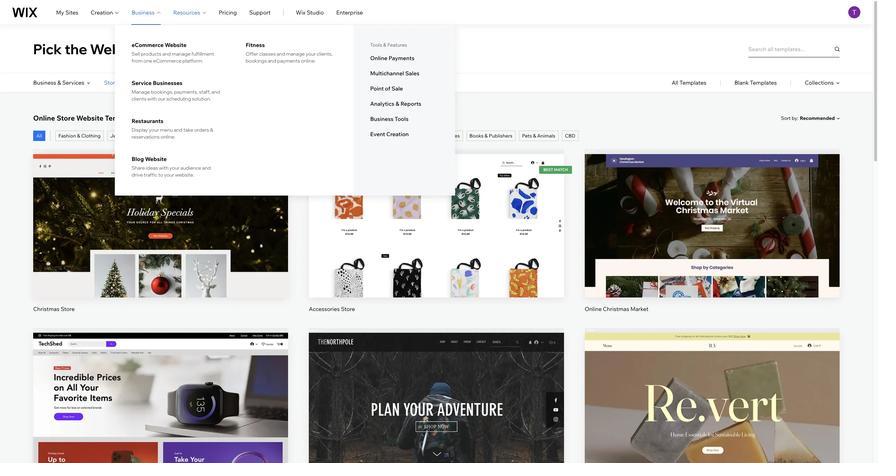 Task type: locate. For each thing, give the bounding box(es) containing it.
1 vertical spatial ecommerce
[[153, 58, 182, 64]]

manage up payments
[[286, 51, 305, 57]]

electronics
[[395, 133, 420, 139]]

sports
[[343, 133, 358, 139]]

accessories inside group
[[309, 306, 340, 313]]

online inside group
[[585, 306, 602, 313]]

templates for all templates
[[680, 79, 707, 86]]

creative
[[138, 79, 159, 86]]

0 vertical spatial business
[[132, 9, 155, 16]]

your right to
[[164, 172, 174, 178]]

website inside blog website share ideas with your audience and drive traffic to your website.
[[145, 156, 167, 163]]

0 vertical spatial creation
[[91, 9, 113, 16]]

home
[[208, 133, 222, 139]]

your
[[306, 51, 316, 57], [149, 127, 159, 133], [170, 165, 180, 171], [164, 172, 174, 178]]

sell
[[132, 51, 140, 57]]

& right books
[[485, 133, 488, 139]]

2 christmas from the left
[[603, 306, 629, 313]]

and down ecommerce website link
[[162, 51, 171, 57]]

categories by subject element
[[33, 73, 247, 92]]

payments
[[389, 55, 415, 62]]

2 vertical spatial business
[[370, 116, 394, 122]]

support
[[249, 9, 271, 16]]

0 horizontal spatial all
[[36, 133, 42, 139]]

christmas inside group
[[33, 306, 59, 313]]

your left clients,
[[306, 51, 316, 57]]

& right fashion
[[77, 133, 80, 139]]

ecommerce up products
[[132, 42, 164, 48]]

2 horizontal spatial online
[[585, 306, 602, 313]]

tools down the analytics & reports 'link'
[[395, 116, 409, 122]]

2 manage from the left
[[286, 51, 305, 57]]

1 horizontal spatial with
[[159, 165, 169, 171]]

online. down menu
[[161, 134, 175, 140]]

creation right sites
[[91, 9, 113, 16]]

store inside accessories store group
[[341, 306, 355, 313]]

you
[[214, 40, 239, 58]]

business inside dropdown button
[[132, 9, 155, 16]]

enterprise
[[336, 9, 363, 16]]

generic categories element
[[672, 73, 840, 92]]

online for online payments
[[370, 55, 388, 62]]

templates for blank templates
[[750, 79, 777, 86]]

1 vertical spatial online
[[33, 114, 55, 122]]

service
[[132, 80, 152, 86]]

1 vertical spatial online.
[[161, 134, 175, 140]]

business & services
[[33, 79, 84, 86]]

with
[[147, 96, 157, 102], [159, 165, 169, 171]]

fulfillment
[[191, 51, 214, 57]]

0 vertical spatial online.
[[301, 58, 316, 64]]

& right orders
[[210, 127, 213, 133]]

templates
[[680, 79, 707, 86], [750, 79, 777, 86], [105, 114, 139, 122]]

view inside christmas store group
[[154, 236, 167, 243]]

store inside christmas store group
[[61, 306, 75, 313]]

arts & crafts
[[170, 133, 199, 139]]

and right audience on the top left
[[202, 165, 211, 171]]

restaurants display your menu and take orders & reservations online.
[[132, 118, 213, 140]]

business inside group
[[370, 116, 394, 122]]

0 horizontal spatial online
[[33, 114, 55, 122]]

0 horizontal spatial christmas
[[33, 306, 59, 313]]

1 horizontal spatial templates
[[680, 79, 707, 86]]

wix
[[296, 9, 306, 16]]

online. right payments
[[301, 58, 316, 64]]

categories. use the left and right arrow keys to navigate the menu element
[[0, 73, 873, 92]]

kids & babies link
[[426, 131, 463, 141]]

and down restaurants link
[[174, 127, 182, 133]]

online for online christmas market
[[585, 306, 602, 313]]

creation down business tools link
[[387, 131, 409, 138]]

fitness link
[[246, 42, 337, 48]]

1 horizontal spatial online
[[370, 55, 388, 62]]

creation inside creation dropdown button
[[91, 9, 113, 16]]

2 vertical spatial online
[[585, 306, 602, 313]]

view button inside the "online christmas market" group
[[696, 231, 729, 248]]

edit inside christmas store group
[[156, 212, 166, 219]]

restaurants
[[132, 118, 164, 125]]

manage down ecommerce website link
[[172, 51, 191, 57]]

scheduling
[[166, 96, 191, 102]]

store for christmas store
[[61, 306, 75, 313]]

with up to
[[159, 165, 169, 171]]

multichannel sales link
[[370, 70, 439, 77]]

support link
[[249, 8, 271, 16]]

& left services
[[57, 79, 61, 86]]

1 horizontal spatial creation
[[387, 131, 409, 138]]

pricing
[[219, 9, 237, 16]]

1 christmas from the left
[[33, 306, 59, 313]]

and inside blog website share ideas with your audience and drive traffic to your website.
[[202, 165, 211, 171]]

0 horizontal spatial with
[[147, 96, 157, 102]]

& left the 'features'
[[383, 42, 387, 48]]

online payments
[[370, 55, 415, 62]]

fashion
[[58, 133, 76, 139]]

0 horizontal spatial manage
[[172, 51, 191, 57]]

1 manage from the left
[[172, 51, 191, 57]]

store inside the categories by subject element
[[104, 79, 118, 86]]

& for books & publishers
[[485, 133, 488, 139]]

online. inside restaurants display your menu and take orders & reservations online.
[[161, 134, 175, 140]]

and right staff, on the top
[[211, 89, 220, 95]]

ecommerce website link
[[132, 42, 223, 48]]

books & publishers
[[470, 133, 513, 139]]

edit button
[[144, 207, 177, 224], [696, 207, 729, 224], [144, 386, 177, 403], [420, 386, 453, 403], [696, 386, 729, 403]]

staff,
[[199, 89, 211, 95]]

1 vertical spatial all
[[36, 133, 42, 139]]

christmas store
[[33, 306, 75, 313]]

your inside fitness offer classes and manage your clients, bookings and payments online.
[[306, 51, 316, 57]]

website.
[[175, 172, 194, 178]]

creation inside 'business' group
[[387, 131, 409, 138]]

by:
[[792, 115, 799, 121]]

online inside 'business' group
[[370, 55, 388, 62]]

your up reservations
[[149, 127, 159, 133]]

0 vertical spatial accessories
[[134, 133, 161, 139]]

analytics & reports
[[370, 100, 421, 107]]

&
[[383, 42, 387, 48], [57, 79, 61, 86], [396, 100, 399, 107], [210, 127, 213, 133], [77, 133, 80, 139], [129, 133, 133, 139], [181, 133, 184, 139], [223, 133, 226, 139], [359, 133, 362, 139], [440, 133, 444, 139], [485, 133, 488, 139], [533, 133, 536, 139]]

None search field
[[749, 41, 840, 57]]

manage
[[172, 51, 191, 57], [286, 51, 305, 57]]

business inside the categories by subject element
[[33, 79, 56, 86]]

& right jewelry at the left of page
[[129, 133, 133, 139]]

& inside the categories by subject element
[[57, 79, 61, 86]]

multichannel
[[370, 70, 404, 77]]

edit button for view popup button related to online store website templates - electronics store image
[[144, 386, 177, 403]]

1 vertical spatial accessories
[[309, 306, 340, 313]]

0 vertical spatial ecommerce
[[132, 42, 164, 48]]

wix studio
[[296, 9, 324, 16]]

& left reports on the top left
[[396, 100, 399, 107]]

& for kids & babies
[[440, 133, 444, 139]]

all inside generic categories element
[[672, 79, 679, 86]]

1 horizontal spatial accessories
[[309, 306, 340, 313]]

services
[[62, 79, 84, 86]]

sports & outdoors
[[343, 133, 385, 139]]

pick the website template you love
[[33, 40, 274, 58]]

1 vertical spatial with
[[159, 165, 169, 171]]

analytics
[[370, 100, 395, 107]]

platform.
[[183, 58, 203, 64]]

edit for view popup button related to online store website templates - electronics store image
[[156, 391, 166, 398]]

view button inside christmas store group
[[144, 231, 177, 248]]

1 horizontal spatial manage
[[286, 51, 305, 57]]

website up platform.
[[165, 42, 187, 48]]

view for view popup button related to online store website templates - home goods store image
[[706, 415, 719, 421]]

store
[[104, 79, 118, 86], [57, 114, 75, 122], [61, 306, 75, 313], [341, 306, 355, 313]]

website up from
[[90, 40, 146, 58]]

manage
[[132, 89, 150, 95]]

0 vertical spatial tools
[[370, 42, 382, 48]]

online store website templates - home goods store image
[[585, 333, 840, 464]]

1 horizontal spatial online.
[[301, 58, 316, 64]]

1 vertical spatial creation
[[387, 131, 409, 138]]

website up the clothing
[[76, 114, 103, 122]]

0 vertical spatial all
[[672, 79, 679, 86]]

view button
[[144, 231, 177, 248], [696, 231, 729, 248], [144, 410, 177, 426], [420, 410, 453, 426], [696, 410, 729, 426]]

with left our
[[147, 96, 157, 102]]

0 vertical spatial with
[[147, 96, 157, 102]]

edit button for view popup button related to online store website templates - home goods store image
[[696, 386, 729, 403]]

share
[[132, 165, 145, 171]]

our
[[158, 96, 165, 102]]

view for view popup button for the online store website templates - backpack store image
[[430, 415, 443, 421]]

online
[[370, 55, 388, 62], [33, 114, 55, 122], [585, 306, 602, 313]]

all
[[672, 79, 679, 86], [36, 133, 42, 139]]

1 horizontal spatial all
[[672, 79, 679, 86]]

and inside service businesses manage bookings, payments, staff, and clients with our scheduling solution.
[[211, 89, 220, 95]]

view inside the "online christmas market" group
[[706, 236, 719, 243]]

2 horizontal spatial templates
[[750, 79, 777, 86]]

ecommerce down template
[[153, 58, 182, 64]]

1 horizontal spatial christmas
[[603, 306, 629, 313]]

point of sale
[[370, 85, 403, 92]]

wix studio link
[[296, 8, 324, 16]]

sports & outdoors link
[[340, 131, 388, 141]]

tools
[[370, 42, 382, 48], [395, 116, 409, 122]]

0 vertical spatial online
[[370, 55, 388, 62]]

& left decor
[[223, 133, 226, 139]]

edit button for view popup button for the online store website templates - backpack store image
[[420, 386, 453, 403]]

store for online store website templates
[[57, 114, 75, 122]]

blank
[[735, 79, 749, 86]]

reservations
[[132, 134, 160, 140]]

0 horizontal spatial business
[[33, 79, 56, 86]]

edit inside the "online christmas market" group
[[707, 212, 718, 219]]

fitness
[[246, 42, 265, 48]]

edit for view popup button inside christmas store group
[[156, 212, 166, 219]]

resources button
[[173, 8, 206, 16]]

online christmas market
[[585, 306, 649, 313]]

edit button inside christmas store group
[[144, 207, 177, 224]]

1 horizontal spatial business
[[132, 9, 155, 16]]

0 horizontal spatial creation
[[91, 9, 113, 16]]

your inside restaurants display your menu and take orders & reservations online.
[[149, 127, 159, 133]]

sort by:
[[781, 115, 799, 121]]

online payments link
[[370, 55, 439, 62]]

0 horizontal spatial online.
[[161, 134, 175, 140]]

multichannel sales
[[370, 70, 420, 77]]

1 vertical spatial business
[[33, 79, 56, 86]]

tools up online payments
[[370, 42, 382, 48]]

2 horizontal spatial business
[[370, 116, 394, 122]]

& right arts
[[181, 133, 184, 139]]

1 vertical spatial tools
[[395, 116, 409, 122]]

view button for "online store website templates - christmas store" image
[[144, 231, 177, 248]]

edit button inside the "online christmas market" group
[[696, 207, 729, 224]]

& right pets at the right of the page
[[533, 133, 536, 139]]

cbd
[[565, 133, 576, 139]]

& right "kids"
[[440, 133, 444, 139]]

blog website share ideas with your audience and drive traffic to your website.
[[132, 156, 211, 178]]

& right sports
[[359, 133, 362, 139]]

payments,
[[174, 89, 198, 95]]

online for online store website templates
[[33, 114, 55, 122]]

website up ideas
[[145, 156, 167, 163]]

& for pets & animals
[[533, 133, 536, 139]]

accessories store
[[309, 306, 355, 313]]

business for business tools
[[370, 116, 394, 122]]

& for home & decor
[[223, 133, 226, 139]]

sort
[[781, 115, 791, 121]]

creation button
[[91, 8, 119, 16]]



Task type: vqa. For each thing, say whether or not it's contained in the screenshot.


Task type: describe. For each thing, give the bounding box(es) containing it.
of
[[385, 85, 390, 92]]

my
[[56, 9, 64, 16]]

pets & animals
[[522, 133, 556, 139]]

arts & crafts link
[[167, 131, 202, 141]]

sites
[[65, 9, 78, 16]]

business group
[[115, 25, 455, 196]]

with inside service businesses manage bookings, payments, staff, and clients with our scheduling solution.
[[147, 96, 157, 102]]

edit for view popup button inside the "online christmas market" group
[[707, 212, 718, 219]]

pricing link
[[219, 8, 237, 16]]

with inside blog website share ideas with your audience and drive traffic to your website.
[[159, 165, 169, 171]]

manage inside ecommerce website sell products and manage fulfillment from one ecommerce platform.
[[172, 51, 191, 57]]

products
[[141, 51, 161, 57]]

manage inside fitness offer classes and manage your clients, bookings and payments online.
[[286, 51, 305, 57]]

all link
[[33, 131, 45, 141]]

businesses
[[153, 80, 183, 86]]

my sites
[[56, 9, 78, 16]]

& inside restaurants display your menu and take orders & reservations online.
[[210, 127, 213, 133]]

event
[[370, 131, 385, 138]]

online store website templates - christmas store image
[[33, 154, 288, 298]]

1 horizontal spatial tools
[[395, 116, 409, 122]]

view button for online store website templates - online christmas market image
[[696, 231, 729, 248]]

all for all
[[36, 133, 42, 139]]

pets
[[522, 133, 532, 139]]

edit button for view popup button inside the "online christmas market" group
[[696, 207, 729, 224]]

clients,
[[317, 51, 333, 57]]

christmas inside group
[[603, 306, 629, 313]]

menu
[[160, 127, 173, 133]]

0 horizontal spatial accessories
[[134, 133, 161, 139]]

store for accessories store
[[341, 306, 355, 313]]

all for all templates
[[672, 79, 679, 86]]

accessories store group
[[309, 149, 564, 313]]

payments
[[277, 58, 300, 64]]

edit for view popup button related to online store website templates - home goods store image
[[707, 391, 718, 398]]

business button
[[132, 8, 161, 16]]

classes
[[259, 51, 276, 57]]

offer
[[246, 51, 258, 57]]

jewelry & accessories
[[110, 133, 161, 139]]

& for analytics & reports
[[396, 100, 399, 107]]

website inside ecommerce website sell products and manage fulfillment from one ecommerce platform.
[[165, 42, 187, 48]]

fashion & clothing
[[58, 133, 101, 139]]

community
[[179, 79, 209, 86]]

market
[[631, 306, 649, 313]]

online store website templates - accessories store image
[[309, 154, 564, 298]]

view button for the online store website templates - backpack store image
[[420, 410, 453, 426]]

& for business & services
[[57, 79, 61, 86]]

0 horizontal spatial templates
[[105, 114, 139, 122]]

fitness offer classes and manage your clients, bookings and payments online.
[[246, 42, 333, 64]]

cbd link
[[562, 131, 579, 141]]

outdoors
[[363, 133, 385, 139]]

view for view popup button related to online store website templates - electronics store image
[[154, 415, 167, 421]]

jewelry & accessories link
[[107, 131, 164, 141]]

view button for online store website templates - electronics store image
[[144, 410, 177, 426]]

orders
[[194, 127, 209, 133]]

service businesses manage bookings, payments, staff, and clients with our scheduling solution.
[[132, 80, 220, 102]]

online store website templates - electronics store image
[[33, 333, 288, 464]]

0 horizontal spatial tools
[[370, 42, 382, 48]]

sale
[[392, 85, 403, 92]]

traffic
[[144, 172, 157, 178]]

& for jewelry & accessories
[[129, 133, 133, 139]]

business tools link
[[370, 116, 439, 122]]

and inside restaurants display your menu and take orders & reservations online.
[[174, 127, 182, 133]]

& for sports & outdoors
[[359, 133, 362, 139]]

ecommerce website sell products and manage fulfillment from one ecommerce platform.
[[132, 42, 214, 64]]

features
[[388, 42, 407, 48]]

& for tools & features
[[383, 42, 387, 48]]

my sites link
[[56, 8, 78, 16]]

point of sale link
[[370, 85, 439, 92]]

online store website templates - backpack store image
[[309, 333, 564, 464]]

blog
[[132, 156, 144, 163]]

kids & babies
[[429, 133, 460, 139]]

clothing
[[81, 133, 101, 139]]

business for business
[[132, 9, 155, 16]]

Search search field
[[749, 41, 840, 57]]

sales
[[405, 70, 420, 77]]

crafts
[[185, 133, 199, 139]]

resources
[[173, 9, 200, 16]]

electronics link
[[392, 131, 423, 141]]

audience
[[181, 165, 201, 171]]

restaurants link
[[132, 118, 223, 125]]

your down blog website link
[[170, 165, 180, 171]]

fashion & clothing link
[[55, 131, 104, 141]]

event creation
[[370, 131, 409, 138]]

& for arts & crafts
[[181, 133, 184, 139]]

view for view popup button inside the "online christmas market" group
[[706, 236, 719, 243]]

clients
[[132, 96, 146, 102]]

business for business & services
[[33, 79, 56, 86]]

books
[[470, 133, 484, 139]]

babies
[[445, 133, 460, 139]]

edit button for view popup button inside christmas store group
[[144, 207, 177, 224]]

& for fashion & clothing
[[77, 133, 80, 139]]

display
[[132, 127, 148, 133]]

love
[[242, 40, 274, 58]]

enterprise link
[[336, 8, 363, 16]]

online christmas market group
[[585, 149, 840, 313]]

pets & animals link
[[519, 131, 559, 141]]

one
[[144, 58, 152, 64]]

business tools
[[370, 116, 409, 122]]

view for view popup button inside christmas store group
[[154, 236, 167, 243]]

bookings
[[246, 58, 267, 64]]

blank templates link
[[735, 73, 777, 92]]

solution.
[[192, 96, 211, 102]]

decor
[[228, 133, 241, 139]]

tools & features
[[370, 42, 407, 48]]

drive
[[132, 172, 143, 178]]

publishers
[[489, 133, 513, 139]]

analytics & reports link
[[370, 100, 439, 107]]

and up payments
[[277, 51, 285, 57]]

online. inside fitness offer classes and manage your clients, bookings and payments online.
[[301, 58, 316, 64]]

all templates
[[672, 79, 707, 86]]

arts
[[170, 133, 180, 139]]

online store website templates - online christmas market image
[[585, 154, 840, 298]]

and inside ecommerce website sell products and manage fulfillment from one ecommerce platform.
[[162, 51, 171, 57]]

jewelry
[[110, 133, 128, 139]]

and down classes on the top left of the page
[[268, 58, 276, 64]]

christmas store group
[[33, 149, 288, 313]]

collections
[[805, 79, 834, 86]]

service businesses link
[[132, 80, 223, 86]]

kids
[[429, 133, 439, 139]]

recommended
[[800, 115, 835, 121]]

take
[[183, 127, 193, 133]]

template
[[149, 40, 211, 58]]

profile image image
[[849, 6, 861, 18]]

pick
[[33, 40, 62, 58]]

view button for online store website templates - home goods store image
[[696, 410, 729, 426]]

edit for view popup button for the online store website templates - backpack store image
[[431, 391, 442, 398]]



